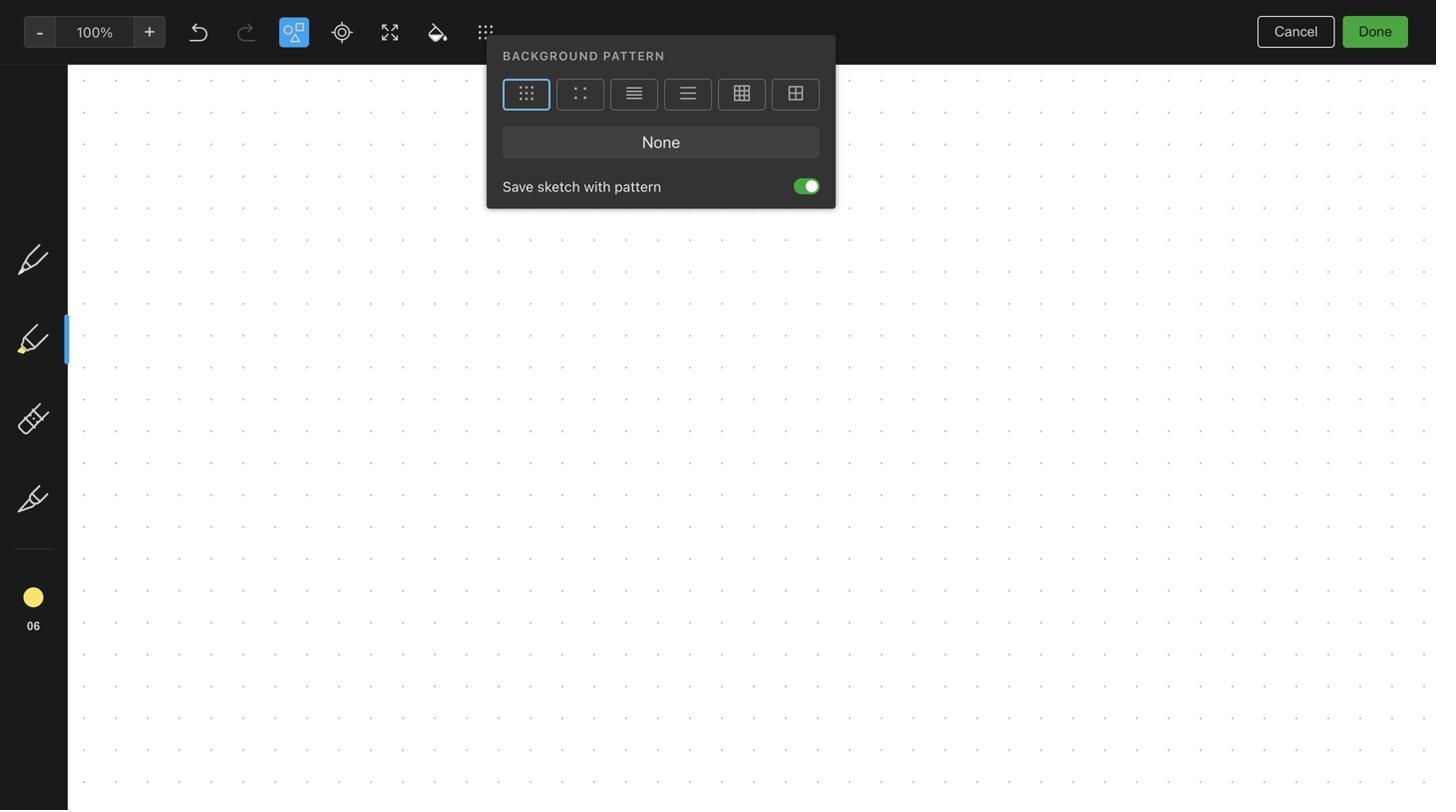 Task type: locate. For each thing, give the bounding box(es) containing it.
0 horizontal spatial notes
[[44, 196, 82, 212]]

start
[[548, 186, 580, 202]]

task down files
[[505, 431, 535, 448]]

0 vertical spatial morning
[[448, 128, 504, 145]]

first notebook
[[705, 16, 794, 31]]

tree
[[0, 157, 239, 701]]

on
[[711, 61, 727, 78], [515, 204, 532, 220]]

flower
[[271, 128, 316, 145]]

morning down organize
[[448, 431, 501, 448]]

2 morning from the top
[[448, 431, 501, 448]]

0 horizontal spatial dec
[[271, 449, 293, 463]]

check
[[474, 168, 514, 184], [448, 186, 489, 202]]

1 vertical spatial 5
[[297, 449, 304, 463]]

1 horizontal spatial dec 5
[[448, 608, 481, 622]]

0 vertical spatial dec
[[731, 61, 756, 78]]

dec
[[731, 61, 756, 78], [271, 449, 293, 463], [448, 608, 471, 622]]

last
[[635, 61, 663, 78]]

of
[[543, 222, 556, 238]]

2 vertical spatial task
[[505, 431, 535, 448]]

1 vertical spatial morning
[[448, 431, 501, 448]]

on inside morning task open laptop - sign in - check task - check emails - start work - go on lunch - meeting - end of day
[[515, 204, 532, 220]]

1 vertical spatial on
[[515, 204, 532, 220]]

check down 'laptop'
[[474, 168, 514, 184]]

task up 'laptop'
[[507, 128, 538, 145]]

shared
[[44, 336, 89, 352]]

- down go
[[504, 222, 511, 238]]

files
[[510, 413, 539, 430]]

end
[[515, 222, 539, 238]]

notes up notes
[[282, 20, 337, 43]]

on up end
[[515, 204, 532, 220]]

do
[[515, 391, 532, 408]]

0 horizontal spatial dec 5
[[271, 449, 304, 463]]

shared with me link
[[0, 328, 238, 360]]

new
[[44, 114, 73, 131]]

things to do organize files - morning task
[[448, 391, 550, 448]]

task
[[507, 128, 538, 145], [518, 168, 548, 184], [505, 431, 535, 448]]

tree containing home
[[0, 157, 239, 701]]

on right 'edited'
[[711, 61, 727, 78]]

1 vertical spatial dec
[[271, 449, 293, 463]]

dec inside note window 'element'
[[731, 61, 756, 78]]

1 horizontal spatial notes
[[282, 20, 337, 43]]

notes
[[282, 20, 337, 43], [44, 196, 82, 212]]

None search field
[[26, 58, 213, 94]]

2 vertical spatial dec
[[448, 608, 471, 622]]

first
[[705, 16, 732, 31]]

0 vertical spatial 5
[[263, 62, 272, 79]]

notes inside tree
[[44, 196, 82, 212]]

1 horizontal spatial on
[[711, 61, 727, 78]]

1 vertical spatial check
[[448, 186, 489, 202]]

last edited on dec 14, 2023
[[635, 61, 816, 78]]

2 vertical spatial 5
[[474, 608, 481, 622]]

thumbnail image for things to do organize files - morning task
[[255, 528, 420, 636]]

-
[[531, 150, 538, 167], [463, 168, 470, 184], [551, 168, 558, 184], [538, 186, 544, 202], [483, 204, 490, 220], [574, 204, 581, 220], [504, 222, 511, 238], [543, 413, 550, 430]]

0 horizontal spatial on
[[515, 204, 532, 220]]

laptop
[[487, 150, 527, 167]]

2 horizontal spatial dec
[[731, 61, 756, 78]]

check up the work
[[448, 186, 489, 202]]

all
[[1311, 783, 1326, 798]]

edited
[[666, 61, 707, 78]]

1 vertical spatial dec 5
[[448, 608, 481, 622]]

- up lunch at top left
[[538, 186, 544, 202]]

1 horizontal spatial 5
[[297, 449, 304, 463]]

0 vertical spatial check
[[474, 168, 514, 184]]

0 vertical spatial notes
[[282, 20, 337, 43]]

1 vertical spatial task
[[518, 168, 548, 184]]

share button
[[1315, 8, 1388, 40]]

- right files
[[543, 413, 550, 430]]

morning up open
[[448, 128, 504, 145]]

0 vertical spatial on
[[711, 61, 727, 78]]

on inside note window 'element'
[[711, 61, 727, 78]]

morning task open laptop - sign in - check task - check emails - start work - go on lunch - meeting - end of day
[[448, 128, 581, 256]]

0 vertical spatial task
[[507, 128, 538, 145]]

- left go
[[483, 204, 490, 220]]

1 vertical spatial notes
[[44, 196, 82, 212]]

home
[[44, 164, 82, 181]]

note window element
[[0, 0, 1436, 811]]

settings image
[[203, 16, 227, 40]]

morning
[[448, 128, 504, 145], [448, 431, 501, 448]]

notes (
[[44, 196, 92, 212]]

- down start
[[574, 204, 581, 220]]

sharks!
[[271, 391, 322, 408]]

tags button
[[0, 296, 238, 328]]

1 horizontal spatial dec
[[448, 608, 471, 622]]

thumbnail image
[[255, 254, 420, 363], [432, 294, 597, 363], [255, 528, 420, 636]]

me
[[124, 336, 144, 352]]

5
[[263, 62, 272, 79], [297, 449, 304, 463], [474, 608, 481, 622]]

dec 5
[[271, 449, 304, 463], [448, 608, 481, 622]]

notebooks
[[45, 272, 115, 288]]

notes left (
[[44, 196, 82, 212]]

trash link
[[0, 372, 238, 404]]

emails
[[493, 186, 534, 202]]

lunch
[[535, 204, 570, 220]]

0 vertical spatial dec 5
[[271, 449, 304, 463]]

task up emails
[[518, 168, 548, 184]]

notes for notes (
[[44, 196, 82, 212]]

1 morning from the top
[[448, 128, 504, 145]]

first notebook button
[[680, 10, 801, 38]]



Task type: describe. For each thing, give the bounding box(es) containing it.
add a reminder image
[[631, 779, 655, 803]]

shared with me
[[44, 336, 144, 352]]

expand notebooks image
[[5, 272, 21, 288]]

things
[[448, 391, 494, 408]]

2023
[[782, 61, 816, 78]]

with
[[93, 336, 120, 352]]

add tag image
[[665, 779, 689, 803]]

14,
[[760, 61, 779, 78]]

work
[[448, 204, 479, 220]]

sign
[[541, 150, 570, 167]]

thumbnail image for morning task open laptop - sign in - check task - check emails - start work - go on lunch - meeting - end of day
[[255, 254, 420, 363]]

upgrade image
[[77, 727, 101, 751]]

expand note image
[[633, 12, 657, 36]]

home link
[[0, 157, 239, 188]]

new button
[[12, 105, 227, 141]]

share
[[1332, 15, 1371, 32]]

changes
[[1330, 783, 1381, 798]]

trash
[[44, 379, 80, 396]]

Note Editor text field
[[0, 0, 1436, 811]]

you
[[1278, 16, 1299, 31]]

morning inside morning task open laptop - sign in - check task - check emails - start work - go on lunch - meeting - end of day
[[448, 128, 504, 145]]

only you
[[1246, 16, 1299, 31]]

morning inside the things to do organize files - morning task
[[448, 431, 501, 448]]

task inside the things to do organize files - morning task
[[505, 431, 535, 448]]

tasks button
[[0, 220, 238, 252]]

tags
[[45, 304, 75, 320]]

- down 'sign' at the left
[[551, 168, 558, 184]]

go
[[493, 204, 512, 220]]

Search text field
[[26, 58, 213, 94]]

5 notes
[[263, 62, 311, 79]]

tasks
[[44, 228, 80, 245]]

notebook
[[735, 16, 794, 31]]

day
[[448, 240, 471, 256]]

(
[[87, 197, 92, 212]]

all changes saved
[[1311, 783, 1420, 798]]

only
[[1246, 16, 1274, 31]]

notebooks link
[[0, 264, 238, 296]]

meeting
[[448, 222, 501, 238]]

notes
[[276, 62, 311, 79]]

- inside the things to do organize files - morning task
[[543, 413, 550, 430]]

in
[[448, 168, 460, 184]]

flower button
[[255, 112, 420, 363]]

0 horizontal spatial 5
[[263, 62, 272, 79]]

organize
[[448, 413, 506, 430]]

to
[[497, 391, 511, 408]]

saved
[[1385, 783, 1420, 798]]

2 horizontal spatial 5
[[474, 608, 481, 622]]

open
[[448, 150, 483, 167]]

- left 'sign' at the left
[[531, 150, 538, 167]]

- right "in"
[[463, 168, 470, 184]]

notes for notes
[[282, 20, 337, 43]]



Task type: vqa. For each thing, say whether or not it's contained in the screenshot.
'Shared with Me'
yes



